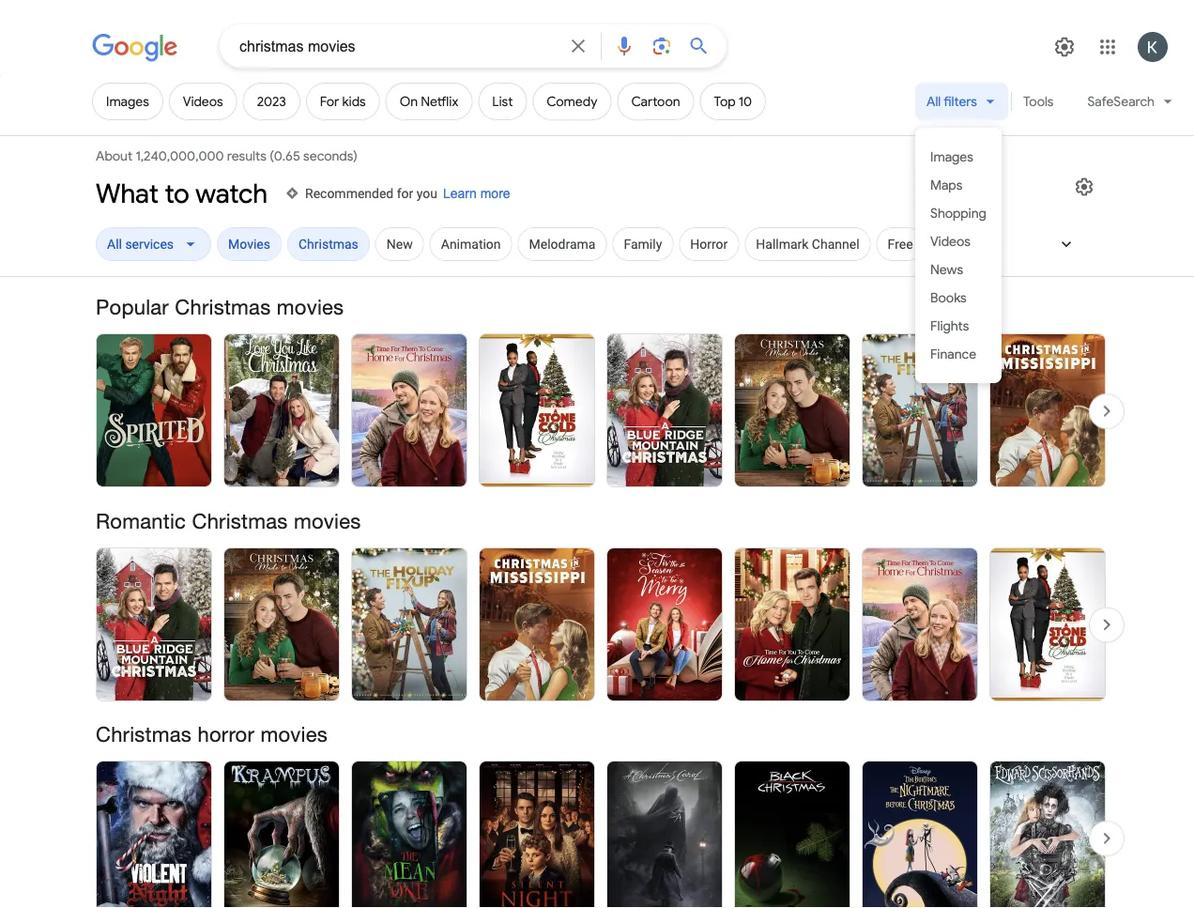 Task type: vqa. For each thing, say whether or not it's contained in the screenshot.
the List
yes



Task type: locate. For each thing, give the bounding box(es) containing it.
top 10 link
[[700, 83, 766, 120]]

about 1,240,000,000 results (0.65 seconds)
[[96, 148, 361, 164]]

thriller
[[942, 236, 982, 252]]

romantic
[[96, 509, 186, 532]]

recommended
[[305, 185, 394, 201]]

1 horizontal spatial all
[[927, 93, 941, 109]]

you
[[417, 185, 438, 201]]

images inside menu
[[931, 148, 974, 165]]

1 horizontal spatial videos link
[[916, 227, 1002, 255]]

0 vertical spatial movies
[[277, 295, 344, 319]]

0 vertical spatial images
[[106, 93, 149, 110]]

videos link down shopping
[[916, 227, 1002, 255]]

images down google image
[[106, 93, 149, 110]]

maps
[[931, 177, 963, 193]]

flights link
[[916, 312, 1002, 340]]

1 vertical spatial all
[[107, 236, 122, 252]]

videos up news
[[931, 233, 971, 249]]

christmas
[[299, 236, 359, 252], [175, 295, 271, 319], [192, 509, 288, 532], [96, 722, 192, 746]]

channel
[[812, 236, 860, 252]]

0 horizontal spatial all
[[107, 236, 122, 252]]

1 vertical spatial videos
[[931, 233, 971, 249]]

free
[[888, 236, 913, 252]]

videos link up 1,240,000,000
[[169, 83, 237, 120]]

kids
[[342, 93, 366, 110]]

news
[[931, 261, 964, 278]]

for kids
[[320, 93, 366, 110]]

images link for videos
[[92, 83, 163, 120]]

1 vertical spatial movies
[[294, 509, 361, 532]]

christmas horror movies heading
[[96, 721, 1106, 748]]

0 vertical spatial videos
[[183, 93, 223, 110]]

top 10
[[714, 93, 752, 110]]

1 horizontal spatial images
[[931, 148, 974, 165]]

videos for the bottom "videos" link
[[931, 233, 971, 249]]

1 horizontal spatial images link
[[916, 143, 1002, 171]]

tools button
[[1015, 83, 1063, 120]]

add 2023 element
[[257, 93, 286, 110]]

for
[[397, 185, 413, 201]]

0 horizontal spatial videos
[[183, 93, 223, 110]]

images link up maps
[[916, 143, 1002, 171]]

0 vertical spatial images link
[[92, 83, 163, 120]]

images for maps
[[931, 148, 974, 165]]

maps link
[[916, 171, 1002, 199]]

menu
[[916, 128, 1002, 383]]

0 horizontal spatial images
[[106, 93, 149, 110]]

all filters
[[927, 93, 978, 109]]

finance link
[[916, 340, 1002, 368]]

add on netflix element
[[400, 93, 459, 110]]

add for kids element
[[320, 93, 366, 110]]

thriller button
[[930, 227, 993, 264]]

free button
[[877, 227, 925, 264]]

news link
[[916, 255, 1002, 284]]

safesearch
[[1088, 93, 1155, 109]]

horror
[[690, 236, 728, 252]]

all services
[[107, 236, 174, 252]]

hallmark channel
[[756, 236, 860, 252]]

0 horizontal spatial videos link
[[169, 83, 237, 120]]

images
[[106, 93, 149, 110], [931, 148, 974, 165]]

2 vertical spatial movies
[[260, 722, 328, 746]]

cartoon
[[631, 93, 680, 110]]

animation button
[[430, 227, 512, 264]]

animation
[[441, 236, 501, 252]]

all
[[927, 93, 941, 109], [107, 236, 122, 252]]

1 vertical spatial images
[[931, 148, 974, 165]]

0 vertical spatial all
[[927, 93, 941, 109]]

finance
[[931, 346, 977, 362]]

list link
[[478, 83, 527, 120]]

christmas button
[[287, 227, 370, 264]]

None search field
[[0, 23, 727, 68]]

images link down google image
[[92, 83, 163, 120]]

flights
[[931, 317, 969, 334]]

christmas inside christmas horror movies heading
[[96, 722, 192, 746]]

videos inside menu
[[931, 233, 971, 249]]

christmas inside christmas button
[[299, 236, 359, 252]]

videos link
[[169, 83, 237, 120], [916, 227, 1002, 255]]

1 horizontal spatial videos
[[931, 233, 971, 249]]

for
[[320, 93, 339, 110]]

images link
[[92, 83, 163, 120], [916, 143, 1002, 171]]

horror
[[198, 722, 255, 746]]

christmas horror movies
[[96, 722, 328, 746]]

all left "filters" at the top right of page
[[927, 93, 941, 109]]

all inside dropdown button
[[927, 93, 941, 109]]

cartoon link
[[617, 83, 694, 120]]

videos up 1,240,000,000
[[183, 93, 223, 110]]

movies
[[277, 295, 344, 319], [294, 509, 361, 532], [260, 722, 328, 746]]

romantic christmas movies heading
[[96, 508, 1106, 534]]

family
[[624, 236, 662, 252]]

all inside popup button
[[107, 236, 122, 252]]

christmas inside the romantic christmas movies heading
[[192, 509, 288, 532]]

0 horizontal spatial images link
[[92, 83, 163, 120]]

videos for the topmost "videos" link
[[183, 93, 223, 110]]

on
[[400, 93, 418, 110]]

all left services
[[107, 236, 122, 252]]

1 vertical spatial images link
[[916, 143, 1002, 171]]

what to watch
[[96, 177, 268, 210]]

videos
[[183, 93, 223, 110], [931, 233, 971, 249]]

add top 10 element
[[714, 93, 752, 110]]

more
[[481, 186, 510, 200]]

tools
[[1024, 93, 1054, 109]]

images up maps
[[931, 148, 974, 165]]



Task type: describe. For each thing, give the bounding box(es) containing it.
seconds)
[[303, 148, 358, 164]]

shopping link
[[916, 199, 1002, 227]]

menu containing images
[[916, 128, 1002, 383]]

on netflix
[[400, 93, 459, 110]]

movies for popular christmas movies
[[277, 295, 344, 319]]

learn more link
[[443, 184, 510, 203]]

all services button
[[96, 227, 211, 264]]

popular christmas movies
[[96, 295, 344, 319]]

new
[[387, 236, 413, 252]]

all for all services
[[107, 236, 122, 252]]

movies for christmas horror movies
[[260, 722, 328, 746]]

filters
[[944, 93, 978, 109]]

all for all filters
[[927, 93, 941, 109]]

family button
[[613, 227, 674, 264]]

results
[[227, 148, 267, 164]]

for kids link
[[306, 83, 380, 120]]

what
[[96, 177, 159, 210]]

books
[[931, 289, 967, 306]]

books link
[[916, 284, 1002, 312]]

what to watch heading
[[96, 177, 268, 210]]

images link for maps
[[916, 143, 1002, 171]]

horror button
[[679, 227, 739, 264]]

comedy
[[547, 93, 598, 110]]

2023 link
[[243, 83, 300, 120]]

safesearch button
[[1077, 83, 1184, 128]]

watch
[[196, 177, 268, 210]]

christmas inside popular christmas movies heading
[[175, 295, 271, 319]]

movies button
[[217, 227, 282, 264]]

services
[[125, 236, 174, 252]]

popular
[[96, 295, 169, 319]]

movies
[[228, 236, 270, 252]]

on netflix link
[[386, 83, 473, 120]]

hallmark
[[756, 236, 809, 252]]

romantic christmas movies
[[96, 509, 361, 532]]

1 vertical spatial videos link
[[916, 227, 1002, 255]]

popular christmas movies heading
[[96, 294, 1106, 320]]

2023
[[257, 93, 286, 110]]

recommended for you learn more
[[305, 185, 510, 201]]

Search search field
[[239, 36, 556, 59]]

netflix
[[421, 93, 459, 110]]

top
[[714, 93, 736, 110]]

search by voice image
[[613, 35, 636, 57]]

comedy link
[[533, 83, 612, 120]]

search by image image
[[651, 35, 673, 57]]

(0.65
[[270, 148, 300, 164]]

to
[[165, 177, 189, 210]]

learn
[[443, 186, 477, 200]]

1,240,000,000
[[136, 148, 224, 164]]

all filters button
[[916, 83, 1009, 128]]

images for videos
[[106, 93, 149, 110]]

google image
[[92, 34, 178, 62]]

0 vertical spatial videos link
[[169, 83, 237, 120]]

new button
[[375, 227, 424, 264]]

10
[[739, 93, 752, 110]]

movies for romantic christmas movies
[[294, 509, 361, 532]]

add cartoon element
[[631, 93, 680, 110]]

hallmark channel button
[[745, 227, 871, 264]]

add comedy element
[[547, 93, 598, 110]]

about
[[96, 148, 133, 164]]

shopping
[[931, 205, 987, 221]]

list
[[492, 93, 513, 110]]

add list element
[[492, 93, 513, 110]]

melodrama
[[529, 236, 596, 252]]

melodrama button
[[518, 227, 607, 264]]



